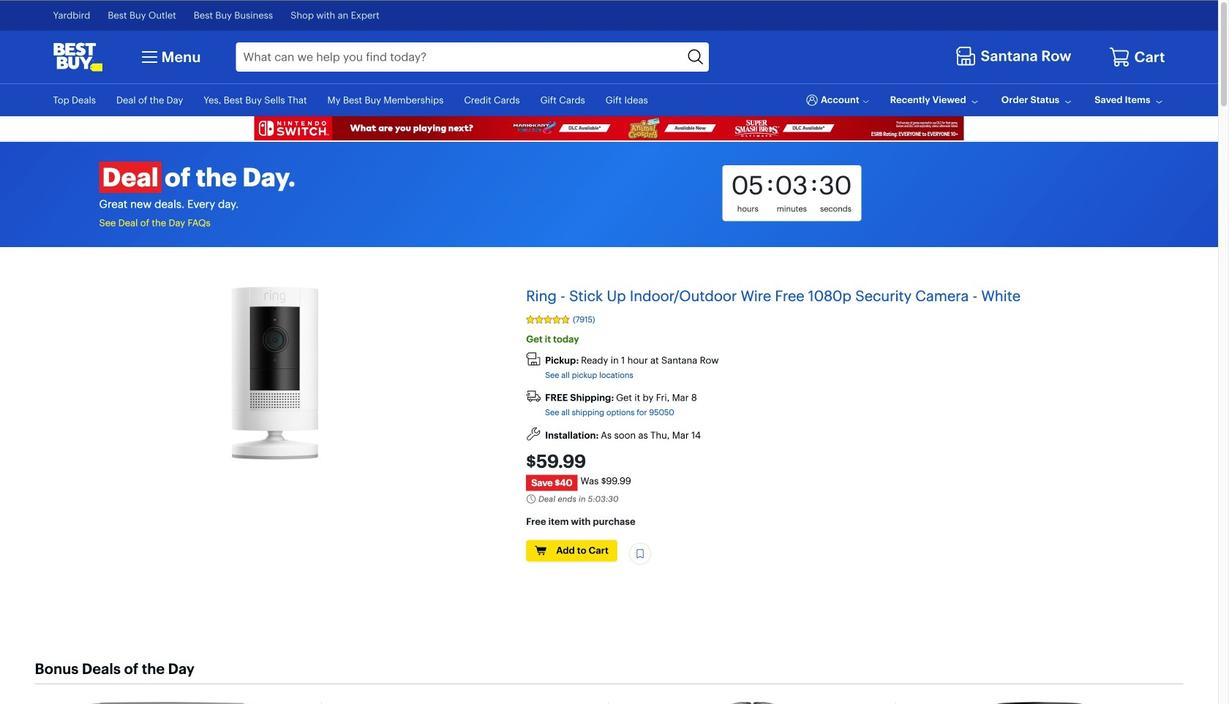 Task type: locate. For each thing, give the bounding box(es) containing it.
menu image
[[138, 45, 161, 69]]

bestbuy.com image
[[53, 42, 103, 72]]

cart icon image
[[1109, 46, 1131, 68]]

Type to search. Navigate forward to hear suggestions text field
[[236, 42, 683, 72]]



Task type: vqa. For each thing, say whether or not it's contained in the screenshot.
THE 'DEEP PURPLE' icon
no



Task type: describe. For each thing, give the bounding box(es) containing it.
advertisement element
[[254, 116, 964, 140]]

utility element
[[53, 84, 1165, 116]]

save image
[[635, 548, 645, 560]]



